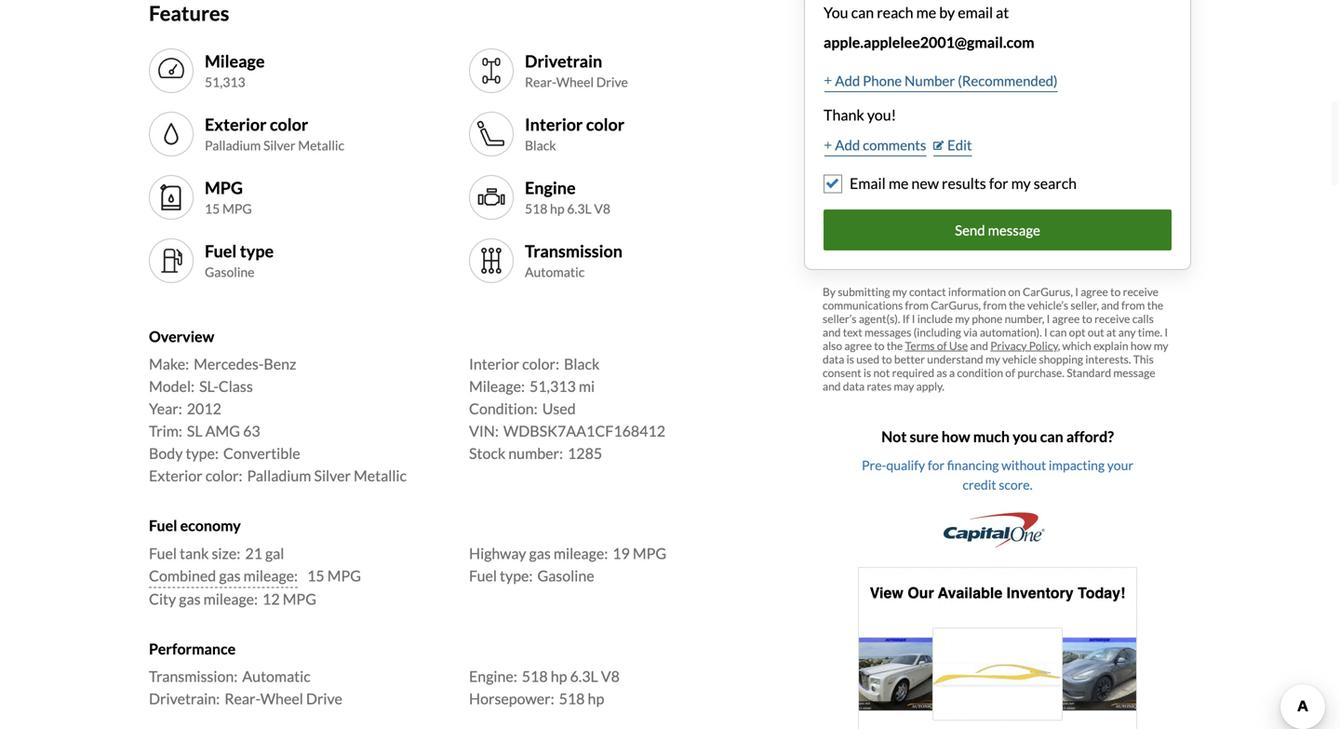 Task type: describe. For each thing, give the bounding box(es) containing it.
seller's
[[823, 312, 857, 326]]

edit button
[[933, 134, 974, 157]]

15 inside mpg 15 mpg
[[205, 201, 220, 217]]

condition
[[958, 366, 1004, 380]]

condition:
[[469, 400, 538, 418]]

1 vertical spatial mileage:
[[244, 567, 298, 585]]

city
[[149, 590, 176, 608]]

number
[[905, 72, 956, 89]]

privacy
[[991, 339, 1028, 353]]

mileage 51,313
[[205, 51, 265, 90]]

silver inside exterior color palladium silver metallic
[[263, 137, 296, 153]]

fuel type gasoline
[[205, 241, 274, 280]]

any
[[1119, 326, 1137, 339]]

color: inside interior color: black mileage: 51,313 mi condition: used vin: wdbsk7aa1cf168412 stock number: 1285
[[523, 355, 560, 373]]

2 vertical spatial gas
[[179, 590, 201, 608]]

edit
[[948, 137, 973, 153]]

2 from from the left
[[984, 299, 1007, 312]]

make: mercedes-benz model: sl-class year: 2012 trim: sl amg 63 body type: convertible exterior color: palladium silver metallic
[[149, 355, 407, 485]]

trim:
[[149, 422, 182, 440]]

6.3l for engine:
[[570, 667, 598, 685]]

transmission automatic
[[525, 241, 623, 280]]

color: inside 'make: mercedes-benz model: sl-class year: 2012 trim: sl amg 63 body type: convertible exterior color: palladium silver metallic'
[[206, 467, 243, 485]]

results
[[942, 174, 987, 192]]

1 vertical spatial gas
[[219, 567, 241, 585]]

1 vertical spatial agree
[[1053, 312, 1080, 326]]

edit image
[[934, 140, 944, 150]]

fuel for tank
[[149, 544, 177, 562]]

also
[[823, 339, 843, 353]]

0 vertical spatial agree
[[1081, 285, 1109, 299]]

engine 518 hp 6.3l v8
[[525, 177, 611, 217]]

gas inside highway gas mileage: 19 mpg fuel type: gasoline
[[529, 544, 551, 562]]

1 from from the left
[[906, 299, 929, 312]]

how inside the , which explain how my data is used to better understand my vehicle shopping interests. this consent is not required as a condition of purchase. standard message and data rates may apply.
[[1131, 339, 1152, 353]]

features
[[149, 1, 229, 25]]

thank you!
[[824, 106, 897, 124]]

financing
[[948, 457, 1000, 473]]

terms of use link
[[906, 339, 969, 353]]

thank
[[824, 106, 865, 124]]

interior color: black mileage: 51,313 mi condition: used vin: wdbsk7aa1cf168412 stock number: 1285
[[469, 355, 666, 463]]

convertible
[[223, 444, 300, 463]]

fuel inside highway gas mileage: 19 mpg fuel type: gasoline
[[469, 567, 497, 585]]

0 horizontal spatial cargurus,
[[931, 299, 982, 312]]

19
[[613, 544, 630, 562]]

1 horizontal spatial the
[[1010, 299, 1026, 312]]

which
[[1063, 339, 1092, 353]]

0 horizontal spatial is
[[847, 353, 855, 366]]

to down agent(s).
[[875, 339, 885, 353]]

interests.
[[1086, 353, 1132, 366]]

drivetrain rear-wheel drive
[[525, 51, 628, 90]]

and inside the , which explain how my data is used to better understand my vehicle shopping interests. this consent is not required as a condition of purchase. standard message and data rates may apply.
[[823, 380, 841, 393]]

51,313 inside interior color: black mileage: 51,313 mi condition: used vin: wdbsk7aa1cf168412 stock number: 1285
[[530, 377, 576, 395]]

better
[[895, 353, 926, 366]]

15 inside fuel tank size: 21 gal combined gas mileage: 15 mpg city gas mileage: 12 mpg
[[307, 567, 325, 585]]

palladium inside exterior color palladium silver metallic
[[205, 137, 261, 153]]

standard
[[1067, 366, 1112, 380]]

mileage:
[[469, 377, 525, 395]]

qualify
[[887, 457, 926, 473]]

fuel tank size: 21 gal combined gas mileage: 15 mpg city gas mileage: 12 mpg
[[149, 544, 361, 608]]

vehicle's
[[1028, 299, 1069, 312]]

send message
[[956, 221, 1041, 238]]

mpg inside highway gas mileage: 19 mpg fuel type: gasoline
[[633, 544, 667, 562]]

engine
[[525, 177, 576, 198]]

not
[[874, 366, 891, 380]]

and right the use
[[971, 339, 989, 353]]

gasoline inside highway gas mileage: 19 mpg fuel type: gasoline
[[538, 567, 595, 585]]

used
[[857, 353, 880, 366]]

interior for color:
[[469, 355, 520, 373]]

privacy policy link
[[991, 339, 1058, 353]]

drivetrain
[[525, 51, 603, 71]]

understand
[[928, 353, 984, 366]]

1285
[[568, 444, 603, 463]]

consent
[[823, 366, 862, 380]]

and left text
[[823, 326, 841, 339]]

automatic for transmission:
[[242, 667, 311, 685]]

1 vertical spatial can
[[1041, 428, 1064, 446]]

drivetrain:
[[149, 690, 220, 708]]

new
[[912, 174, 940, 192]]

contact
[[910, 285, 947, 299]]

seller,
[[1071, 299, 1100, 312]]

hp for engine:
[[551, 667, 568, 685]]

transmission image
[[477, 246, 507, 276]]

rear- inside drivetrain rear-wheel drive
[[525, 74, 557, 90]]

rates
[[867, 380, 892, 393]]

add comments button
[[824, 134, 928, 157]]

engine: 518 hp 6.3l v8 horsepower: 518 hp
[[469, 667, 620, 708]]

transmission:
[[149, 667, 238, 685]]

0 horizontal spatial agree
[[845, 339, 873, 353]]

to inside the , which explain how my data is used to better understand my vehicle shopping interests. this consent is not required as a condition of purchase. standard message and data rates may apply.
[[882, 353, 893, 366]]

my left search
[[1012, 174, 1032, 192]]

drive inside transmission: automatic drivetrain: rear-wheel drive
[[306, 690, 343, 708]]

overview
[[149, 327, 214, 345]]

policy
[[1030, 339, 1058, 353]]

gasoline inside fuel type gasoline
[[205, 264, 255, 280]]

amg
[[205, 422, 240, 440]]

2 vertical spatial 518
[[559, 690, 585, 708]]

a
[[950, 366, 955, 380]]

search
[[1034, 174, 1077, 192]]

3 from from the left
[[1122, 299, 1146, 312]]

much
[[974, 428, 1010, 446]]

engine:
[[469, 667, 518, 685]]

type
[[240, 241, 274, 261]]

phone
[[972, 312, 1003, 326]]

1 vertical spatial data
[[843, 380, 865, 393]]

mpg image
[[156, 183, 186, 212]]

interior for color
[[525, 114, 583, 134]]

afford?
[[1067, 428, 1115, 446]]

benz
[[264, 355, 297, 373]]

v8 for engine:
[[601, 667, 620, 685]]

sure
[[910, 428, 939, 446]]

mi
[[579, 377, 595, 395]]

score.
[[999, 477, 1033, 493]]

messages
[[865, 326, 912, 339]]

shopping
[[1040, 353, 1084, 366]]

fuel for type
[[205, 241, 237, 261]]

time.
[[1139, 326, 1163, 339]]

you!
[[868, 106, 897, 124]]

2 vertical spatial hp
[[588, 690, 605, 708]]

send
[[956, 221, 986, 238]]

include
[[918, 312, 953, 326]]

wheel inside drivetrain rear-wheel drive
[[557, 74, 594, 90]]



Task type: locate. For each thing, give the bounding box(es) containing it.
0 horizontal spatial interior
[[469, 355, 520, 373]]

1 vertical spatial of
[[1006, 366, 1016, 380]]

0 horizontal spatial how
[[942, 428, 971, 446]]

1 vertical spatial 15
[[307, 567, 325, 585]]

color: down 'convertible'
[[206, 467, 243, 485]]

0 horizontal spatial silver
[[263, 137, 296, 153]]

palladium up mpg 15 mpg
[[205, 137, 261, 153]]

color for exterior color
[[270, 114, 308, 134]]

0 horizontal spatial automatic
[[242, 667, 311, 685]]

model:
[[149, 377, 195, 395]]

hp up horsepower:
[[551, 667, 568, 685]]

6.3l inside engine: 518 hp 6.3l v8 horsepower: 518 hp
[[570, 667, 598, 685]]

automatic down transmission
[[525, 264, 585, 280]]

agent(s).
[[859, 312, 901, 326]]

0 vertical spatial receive
[[1124, 285, 1159, 299]]

fuel type image
[[156, 246, 186, 276]]

me
[[889, 174, 909, 192]]

v8 inside "engine 518 hp 6.3l v8"
[[594, 201, 611, 217]]

0 vertical spatial color:
[[523, 355, 560, 373]]

2 horizontal spatial agree
[[1081, 285, 1109, 299]]

0 horizontal spatial color
[[270, 114, 308, 134]]

and
[[1102, 299, 1120, 312], [823, 326, 841, 339], [971, 339, 989, 353], [823, 380, 841, 393]]

1 horizontal spatial exterior
[[205, 114, 267, 134]]

0 horizontal spatial color:
[[206, 467, 243, 485]]

interior inside interior color black
[[525, 114, 583, 134]]

phone
[[863, 72, 902, 89]]

518 right horsepower:
[[559, 690, 585, 708]]

1 vertical spatial 51,313
[[530, 377, 576, 395]]

number:
[[509, 444, 563, 463]]

exterior down body
[[149, 467, 203, 485]]

fuel inside fuel tank size: 21 gal combined gas mileage: 15 mpg city gas mileage: 12 mpg
[[149, 544, 177, 562]]

1 horizontal spatial agree
[[1053, 312, 1080, 326]]

0 horizontal spatial from
[[906, 299, 929, 312]]

0 vertical spatial add
[[836, 72, 861, 89]]

1 vertical spatial metallic
[[354, 467, 407, 485]]

1 horizontal spatial 15
[[307, 567, 325, 585]]

can left opt
[[1050, 326, 1067, 339]]

by
[[823, 285, 836, 299]]

i right number,
[[1047, 312, 1051, 326]]

0 horizontal spatial the
[[887, 339, 903, 353]]

transmission
[[525, 241, 623, 261]]

1 vertical spatial rear-
[[225, 690, 261, 708]]

receive up calls
[[1124, 285, 1159, 299]]

year:
[[149, 400, 182, 418]]

cargurus, right 'on'
[[1023, 285, 1074, 299]]

wdbsk7aa1cf168412
[[504, 422, 666, 440]]

fuel
[[205, 241, 237, 261], [149, 517, 177, 535], [149, 544, 177, 562], [469, 567, 497, 585]]

2 color from the left
[[586, 114, 625, 134]]

0 vertical spatial metallic
[[298, 137, 345, 153]]

receive
[[1124, 285, 1159, 299], [1095, 312, 1131, 326]]

black for color:
[[564, 355, 600, 373]]

6.3l for engine
[[567, 201, 592, 217]]

0 horizontal spatial rear-
[[225, 690, 261, 708]]

1 vertical spatial 518
[[522, 667, 548, 685]]

1 vertical spatial how
[[942, 428, 971, 446]]

1 vertical spatial v8
[[601, 667, 620, 685]]

518 inside "engine 518 hp 6.3l v8"
[[525, 201, 548, 217]]

and right 'seller,'
[[1102, 299, 1120, 312]]

0 horizontal spatial for
[[928, 457, 945, 473]]

class
[[219, 377, 253, 395]]

color:
[[523, 355, 560, 373], [206, 467, 243, 485]]

0 horizontal spatial of
[[938, 339, 948, 353]]

apply.
[[917, 380, 945, 393]]

interior inside interior color: black mileage: 51,313 mi condition: used vin: wdbsk7aa1cf168412 stock number: 1285
[[469, 355, 520, 373]]

1 vertical spatial wheel
[[261, 690, 303, 708]]

add inside add comments button
[[836, 137, 861, 153]]

pre-
[[862, 457, 887, 473]]

mileage: inside highway gas mileage: 19 mpg fuel type: gasoline
[[554, 544, 608, 562]]

interior color image
[[477, 119, 507, 149]]

from left 'on'
[[984, 299, 1007, 312]]

use
[[950, 339, 969, 353]]

from up the (including
[[906, 299, 929, 312]]

rear- down "transmission:"
[[225, 690, 261, 708]]

is left used
[[847, 353, 855, 366]]

2 horizontal spatial gas
[[529, 544, 551, 562]]

automatic inside transmission: automatic drivetrain: rear-wheel drive
[[242, 667, 311, 685]]

of down privacy
[[1006, 366, 1016, 380]]

exterior
[[205, 114, 267, 134], [149, 467, 203, 485]]

combined
[[149, 567, 216, 585]]

1 vertical spatial 6.3l
[[570, 667, 598, 685]]

0 horizontal spatial exterior
[[149, 467, 203, 485]]

message inside 'button'
[[989, 221, 1041, 238]]

0 horizontal spatial gasoline
[[205, 264, 255, 280]]

6.3l
[[567, 201, 592, 217], [570, 667, 598, 685]]

message right send
[[989, 221, 1041, 238]]

black inside interior color: black mileage: 51,313 mi condition: used vin: wdbsk7aa1cf168412 stock number: 1285
[[564, 355, 600, 373]]

0 vertical spatial hp
[[550, 201, 565, 217]]

to right used
[[882, 353, 893, 366]]

add comments
[[836, 137, 927, 153]]

how
[[1131, 339, 1152, 353], [942, 428, 971, 446]]

mileage: down gal
[[244, 567, 298, 585]]

exterior inside exterior color palladium silver metallic
[[205, 114, 267, 134]]

type: inside 'make: mercedes-benz model: sl-class year: 2012 trim: sl amg 63 body type: convertible exterior color: palladium silver metallic'
[[186, 444, 219, 463]]

1 horizontal spatial color:
[[523, 355, 560, 373]]

1 horizontal spatial wheel
[[557, 74, 594, 90]]

1 vertical spatial silver
[[314, 467, 351, 485]]

hp inside "engine 518 hp 6.3l v8"
[[550, 201, 565, 217]]

required
[[893, 366, 935, 380]]

v8 inside engine: 518 hp 6.3l v8 horsepower: 518 hp
[[601, 667, 620, 685]]

color
[[270, 114, 308, 134], [586, 114, 625, 134]]

my left vehicle
[[986, 353, 1001, 366]]

0 vertical spatial message
[[989, 221, 1041, 238]]

hp right horsepower:
[[588, 690, 605, 708]]

hp down engine
[[550, 201, 565, 217]]

wheel inside transmission: automatic drivetrain: rear-wheel drive
[[261, 690, 303, 708]]

interior down drivetrain rear-wheel drive at the left of page
[[525, 114, 583, 134]]

color for interior color
[[586, 114, 625, 134]]

sl-
[[199, 377, 219, 395]]

explain
[[1094, 339, 1129, 353]]

plus image
[[825, 76, 832, 85]]

interior up mileage:
[[469, 355, 520, 373]]

2 vertical spatial mileage:
[[204, 590, 258, 608]]

add inside add phone number (recommended) button
[[836, 72, 861, 89]]

how down calls
[[1131, 339, 1152, 353]]

0 horizontal spatial 51,313
[[205, 74, 245, 90]]

data
[[823, 353, 845, 366], [843, 380, 865, 393]]

fuel left type at top
[[205, 241, 237, 261]]

drive inside drivetrain rear-wheel drive
[[597, 74, 628, 90]]

1 vertical spatial hp
[[551, 667, 568, 685]]

1 vertical spatial add
[[836, 137, 861, 153]]

i
[[1076, 285, 1079, 299], [912, 312, 916, 326], [1047, 312, 1051, 326], [1045, 326, 1048, 339], [1165, 326, 1169, 339]]

body
[[149, 444, 183, 463]]

automatic for transmission
[[525, 264, 585, 280]]

i right vehicle's
[[1076, 285, 1079, 299]]

exterior inside 'make: mercedes-benz model: sl-class year: 2012 trim: sl amg 63 body type: convertible exterior color: palladium silver metallic'
[[149, 467, 203, 485]]

0 vertical spatial exterior
[[205, 114, 267, 134]]

0 vertical spatial rear-
[[525, 74, 557, 90]]

6.3l inside "engine 518 hp 6.3l v8"
[[567, 201, 592, 217]]

metallic inside exterior color palladium silver metallic
[[298, 137, 345, 153]]

mpg 15 mpg
[[205, 177, 252, 217]]

palladium down 'convertible'
[[247, 467, 311, 485]]

the up the automation).
[[1010, 299, 1026, 312]]

data down text
[[823, 353, 845, 366]]

i right if at the top right of page
[[912, 312, 916, 326]]

on
[[1009, 285, 1021, 299]]

0 vertical spatial black
[[525, 137, 556, 153]]

black up mi
[[564, 355, 600, 373]]

cargurus, up via
[[931, 299, 982, 312]]

exterior down mileage 51,313
[[205, 114, 267, 134]]

i right time.
[[1165, 326, 1169, 339]]

exterior color image
[[156, 119, 186, 149]]

0 vertical spatial gasoline
[[205, 264, 255, 280]]

black for color
[[525, 137, 556, 153]]

type: down highway
[[500, 567, 533, 585]]

the up time.
[[1148, 299, 1164, 312]]

add for add comments
[[836, 137, 861, 153]]

i left ,
[[1045, 326, 1048, 339]]

fuel down highway
[[469, 567, 497, 585]]

stock
[[469, 444, 506, 463]]

0 vertical spatial v8
[[594, 201, 611, 217]]

gas right highway
[[529, 544, 551, 562]]

by submitting my contact information on cargurus, i agree to receive communications from cargurus, from the vehicle's seller, and from the seller's agent(s). if i include my phone number, i agree to receive calls and text messages (including via automation). i can opt out at any time. i also agree to the
[[823, 285, 1169, 353]]

type: down sl
[[186, 444, 219, 463]]

0 vertical spatial data
[[823, 353, 845, 366]]

economy
[[180, 517, 241, 535]]

from up any
[[1122, 299, 1146, 312]]

transmission: automatic drivetrain: rear-wheel drive
[[149, 667, 343, 708]]

to left at
[[1083, 312, 1093, 326]]

type: inside highway gas mileage: 19 mpg fuel type: gasoline
[[500, 567, 533, 585]]

1 vertical spatial black
[[564, 355, 600, 373]]

0 horizontal spatial type:
[[186, 444, 219, 463]]

51,313 down mileage
[[205, 74, 245, 90]]

15
[[205, 201, 220, 217], [307, 567, 325, 585]]

518 for engine:
[[522, 667, 548, 685]]

vin:
[[469, 422, 499, 440]]

2 add from the top
[[836, 137, 861, 153]]

black up engine
[[525, 137, 556, 153]]

communications
[[823, 299, 903, 312]]

0 vertical spatial mileage:
[[554, 544, 608, 562]]

rear-
[[525, 74, 557, 90], [225, 690, 261, 708]]

agree up out
[[1081, 285, 1109, 299]]

21
[[245, 544, 263, 562]]

not
[[882, 428, 907, 446]]

sl
[[187, 422, 203, 440]]

1 horizontal spatial silver
[[314, 467, 351, 485]]

highway gas mileage: 19 mpg fuel type: gasoline
[[469, 544, 667, 585]]

2012
[[187, 400, 222, 418]]

black inside interior color black
[[525, 137, 556, 153]]

(including
[[914, 326, 962, 339]]

silver
[[263, 137, 296, 153], [314, 467, 351, 485]]

1 color from the left
[[270, 114, 308, 134]]

1 horizontal spatial interior
[[525, 114, 583, 134]]

can inside by submitting my contact information on cargurus, i agree to receive communications from cargurus, from the vehicle's seller, and from the seller's agent(s). if i include my phone number, i agree to receive calls and text messages (including via automation). i can opt out at any time. i also agree to the
[[1050, 326, 1067, 339]]

0 vertical spatial 51,313
[[205, 74, 245, 90]]

performance
[[149, 640, 236, 658]]

type:
[[186, 444, 219, 463], [500, 567, 533, 585]]

1 vertical spatial receive
[[1095, 312, 1131, 326]]

palladium inside 'make: mercedes-benz model: sl-class year: 2012 trim: sl amg 63 body type: convertible exterior color: palladium silver metallic'
[[247, 467, 311, 485]]

advertisement region
[[859, 567, 1138, 729]]

1 vertical spatial drive
[[306, 690, 343, 708]]

automatic inside transmission automatic
[[525, 264, 585, 280]]

0 horizontal spatial gas
[[179, 590, 201, 608]]

this
[[1134, 353, 1154, 366]]

agree up ,
[[1053, 312, 1080, 326]]

the left 'terms'
[[887, 339, 903, 353]]

silver inside 'make: mercedes-benz model: sl-class year: 2012 trim: sl amg 63 body type: convertible exterior color: palladium silver metallic'
[[314, 467, 351, 485]]

if
[[903, 312, 910, 326]]

make:
[[149, 355, 189, 373]]

metallic
[[298, 137, 345, 153], [354, 467, 407, 485]]

6.3l right the engine:
[[570, 667, 598, 685]]

for right qualify
[[928, 457, 945, 473]]

518 for engine
[[525, 201, 548, 217]]

0 vertical spatial silver
[[263, 137, 296, 153]]

message down explain
[[1114, 366, 1156, 380]]

0 vertical spatial 518
[[525, 201, 548, 217]]

0 vertical spatial gas
[[529, 544, 551, 562]]

1 vertical spatial gasoline
[[538, 567, 595, 585]]

51,313 inside mileage 51,313
[[205, 74, 245, 90]]

0 vertical spatial can
[[1050, 326, 1067, 339]]

is
[[847, 353, 855, 366], [864, 366, 872, 380]]

0 vertical spatial for
[[990, 174, 1009, 192]]

send message button
[[824, 210, 1172, 251]]

v8 for engine
[[594, 201, 611, 217]]

for right results
[[990, 174, 1009, 192]]

message inside the , which explain how my data is used to better understand my vehicle shopping interests. this consent is not required as a condition of purchase. standard message and data rates may apply.
[[1114, 366, 1156, 380]]

1 horizontal spatial 51,313
[[530, 377, 576, 395]]

1 vertical spatial interior
[[469, 355, 520, 373]]

fuel up combined
[[149, 544, 177, 562]]

and down the also
[[823, 380, 841, 393]]

agree right the also
[[845, 339, 873, 353]]

1 add from the top
[[836, 72, 861, 89]]

size:
[[212, 544, 241, 562]]

rear- inside transmission: automatic drivetrain: rear-wheel drive
[[225, 690, 261, 708]]

not sure how much you can afford?
[[882, 428, 1115, 446]]

0 horizontal spatial drive
[[306, 690, 343, 708]]

drivetrain image
[[477, 56, 507, 86]]

data left rates
[[843, 380, 865, 393]]

0 horizontal spatial black
[[525, 137, 556, 153]]

to right 'seller,'
[[1111, 285, 1121, 299]]

my up if at the top right of page
[[893, 285, 908, 299]]

1 horizontal spatial cargurus,
[[1023, 285, 1074, 299]]

0 vertical spatial wheel
[[557, 74, 594, 90]]

mileage image
[[156, 56, 186, 86]]

without
[[1002, 457, 1047, 473]]

mileage: left 12
[[204, 590, 258, 608]]

add for add phone number (recommended)
[[836, 72, 861, 89]]

automation).
[[980, 326, 1043, 339]]

1 horizontal spatial metallic
[[354, 467, 407, 485]]

6.3l down engine
[[567, 201, 592, 217]]

add right plus image
[[836, 72, 861, 89]]

mpg
[[205, 177, 243, 198], [222, 201, 252, 217], [633, 544, 667, 562], [328, 567, 361, 585], [283, 590, 317, 608]]

you
[[1013, 428, 1038, 446]]

fuel left economy
[[149, 517, 177, 535]]

add phone number (recommended) button
[[824, 69, 1059, 93]]

rear- down drivetrain
[[525, 74, 557, 90]]

0 vertical spatial interior
[[525, 114, 583, 134]]

gas down combined
[[179, 590, 201, 608]]

receive up explain
[[1095, 312, 1131, 326]]

highway
[[469, 544, 527, 562]]

mileage
[[205, 51, 265, 71]]

2 horizontal spatial from
[[1122, 299, 1146, 312]]

can right you
[[1041, 428, 1064, 446]]

my left phone
[[956, 312, 970, 326]]

12
[[263, 590, 280, 608]]

engine image
[[477, 183, 507, 212]]

1 horizontal spatial of
[[1006, 366, 1016, 380]]

to
[[1111, 285, 1121, 299], [1083, 312, 1093, 326], [875, 339, 885, 353], [882, 353, 893, 366]]

plus image
[[825, 140, 832, 150]]

518 up horsepower:
[[522, 667, 548, 685]]

impacting
[[1049, 457, 1105, 473]]

via
[[964, 326, 978, 339]]

0 vertical spatial of
[[938, 339, 948, 353]]

1 horizontal spatial gasoline
[[538, 567, 595, 585]]

0 horizontal spatial wheel
[[261, 690, 303, 708]]

1 horizontal spatial gas
[[219, 567, 241, 585]]

gal
[[265, 544, 284, 562]]

as
[[937, 366, 948, 380]]

2 horizontal spatial the
[[1148, 299, 1164, 312]]

fuel for economy
[[149, 517, 177, 535]]

518 down engine
[[525, 201, 548, 217]]

color: up the used
[[523, 355, 560, 373]]

1 vertical spatial type:
[[500, 567, 533, 585]]

color inside interior color black
[[586, 114, 625, 134]]

automatic
[[525, 264, 585, 280], [242, 667, 311, 685]]

credit
[[963, 477, 997, 493]]

of
[[938, 339, 948, 353], [1006, 366, 1016, 380]]

0 vertical spatial drive
[[597, 74, 628, 90]]

metallic inside 'make: mercedes-benz model: sl-class year: 2012 trim: sl amg 63 body type: convertible exterior color: palladium silver metallic'
[[354, 467, 407, 485]]

mercedes-
[[194, 355, 264, 373]]

automatic down 12
[[242, 667, 311, 685]]

hp for engine
[[550, 201, 565, 217]]

for inside pre-qualify for financing without impacting your credit score.
[[928, 457, 945, 473]]

terms of use and privacy policy
[[906, 339, 1058, 353]]

1 horizontal spatial drive
[[597, 74, 628, 90]]

1 vertical spatial exterior
[[149, 467, 203, 485]]

1 horizontal spatial message
[[1114, 366, 1156, 380]]

interior color black
[[525, 114, 625, 153]]

0 vertical spatial 6.3l
[[567, 201, 592, 217]]

color inside exterior color palladium silver metallic
[[270, 114, 308, 134]]

1 horizontal spatial is
[[864, 366, 872, 380]]

51,313 up the used
[[530, 377, 576, 395]]

of inside the , which explain how my data is used to better understand my vehicle shopping interests. this consent is not required as a condition of purchase. standard message and data rates may apply.
[[1006, 366, 1016, 380]]

gas down size:
[[219, 567, 241, 585]]

is left not
[[864, 366, 872, 380]]

how right 'sure'
[[942, 428, 971, 446]]

add right plus icon
[[836, 137, 861, 153]]

1 horizontal spatial how
[[1131, 339, 1152, 353]]

fuel inside fuel type gasoline
[[205, 241, 237, 261]]

my down calls
[[1154, 339, 1169, 353]]

mileage: left 19
[[554, 544, 608, 562]]

0 horizontal spatial 15
[[205, 201, 220, 217]]

text
[[843, 326, 863, 339]]

your
[[1108, 457, 1134, 473]]

of left the use
[[938, 339, 948, 353]]

1 horizontal spatial rear-
[[525, 74, 557, 90]]

1 horizontal spatial from
[[984, 299, 1007, 312]]



Task type: vqa. For each thing, say whether or not it's contained in the screenshot.


